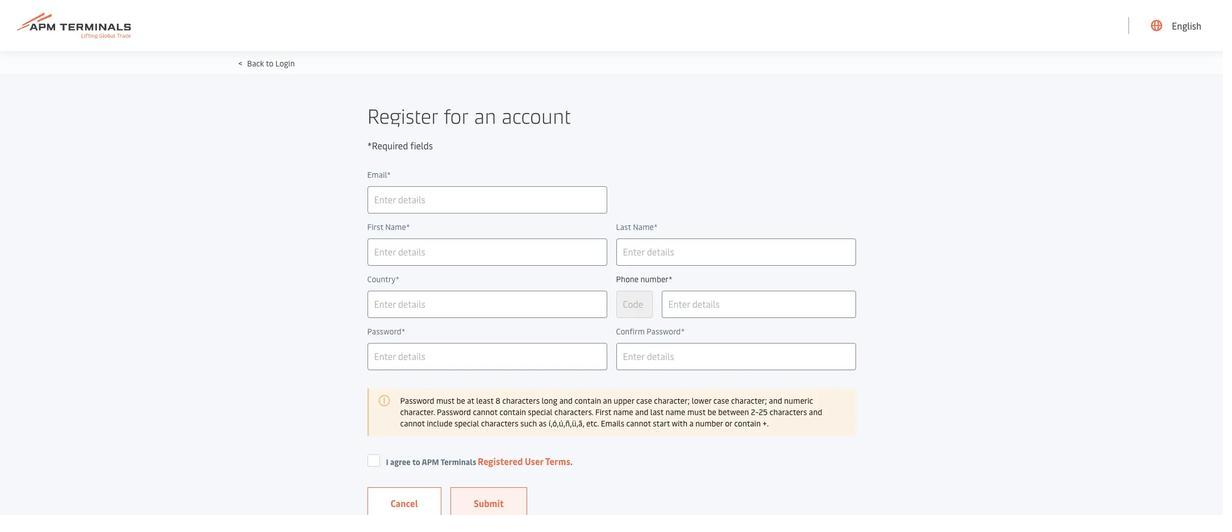 Task type: locate. For each thing, give the bounding box(es) containing it.
0 vertical spatial special
[[528, 407, 553, 418]]

0 vertical spatial an
[[474, 101, 496, 129]]

character.
[[400, 407, 435, 418]]

0 horizontal spatial name
[[613, 407, 633, 418]]

lower
[[692, 396, 712, 406]]

0 horizontal spatial case
[[636, 396, 652, 406]]

to left apm
[[412, 457, 420, 468]]

cannot
[[473, 407, 498, 418], [400, 418, 425, 429], [626, 418, 651, 429]]

an left upper
[[603, 396, 612, 406]]

1 horizontal spatial to
[[412, 457, 420, 468]]

2 horizontal spatial contain
[[734, 418, 761, 429]]

2 password* from the left
[[647, 326, 685, 337]]

cannot down character.
[[400, 418, 425, 429]]

1 horizontal spatial name*
[[633, 222, 658, 232]]

name* up country*
[[385, 222, 410, 232]]

terminals
[[441, 457, 476, 468]]

name* right last
[[633, 222, 658, 232]]

Code field
[[616, 291, 653, 318]]

special down at
[[455, 418, 479, 429]]

*required fields
[[367, 139, 433, 152]]

must up include
[[436, 396, 455, 406]]

name
[[613, 407, 633, 418], [666, 407, 686, 418]]

2 character; from the left
[[731, 396, 767, 406]]

contain down 8 at the bottom of the page
[[500, 407, 526, 418]]

be up number
[[708, 407, 716, 418]]

1 vertical spatial special
[[455, 418, 479, 429]]

register
[[367, 101, 439, 129]]

0 horizontal spatial password
[[400, 396, 434, 406]]

1 name from the left
[[613, 407, 633, 418]]

an
[[474, 101, 496, 129], [603, 396, 612, 406]]

0 vertical spatial first
[[367, 222, 383, 232]]

1 vertical spatial to
[[412, 457, 420, 468]]

character;
[[654, 396, 690, 406], [731, 396, 767, 406]]

0 horizontal spatial special
[[455, 418, 479, 429]]

and
[[560, 396, 573, 406], [769, 396, 782, 406], [635, 407, 649, 418], [809, 407, 823, 418]]

character; up last
[[654, 396, 690, 406]]

1 horizontal spatial character;
[[731, 396, 767, 406]]

1 vertical spatial password
[[437, 407, 471, 418]]

an inside password must be at least 8 characters long and contain an upper case character; lower case character; and numeric character. password cannot contain special characters. first name and last name must be between 2-25 characters and cannot include special characters such as í,ó,ú,ñ,ü,ã, etc. emails cannot start with a number or contain +.
[[603, 396, 612, 406]]

1 horizontal spatial name
[[666, 407, 686, 418]]

characters
[[502, 396, 540, 406], [770, 407, 807, 418], [481, 418, 519, 429]]

i
[[386, 457, 389, 468]]

1 name* from the left
[[385, 222, 410, 232]]

Password* password field
[[367, 343, 607, 371]]

1 vertical spatial be
[[708, 407, 716, 418]]

1 password* from the left
[[367, 326, 406, 337]]

to
[[266, 58, 274, 69], [412, 457, 420, 468]]

at
[[467, 396, 474, 406]]

be left at
[[457, 396, 465, 406]]

1 vertical spatial must
[[688, 407, 706, 418]]

password up include
[[437, 407, 471, 418]]

characters.
[[555, 407, 594, 418]]

register for an account main content
[[0, 0, 1223, 515]]

1 case from the left
[[636, 396, 652, 406]]

2 horizontal spatial cannot
[[626, 418, 651, 429]]

1 horizontal spatial case
[[714, 396, 729, 406]]

contain up characters.
[[575, 396, 601, 406]]

Last Name* field
[[616, 239, 856, 266]]

first up emails
[[596, 407, 612, 418]]

0 vertical spatial contain
[[575, 396, 601, 406]]

cannot down last
[[626, 418, 651, 429]]

characters right 8 at the bottom of the page
[[502, 396, 540, 406]]

í,ó,ú,ñ,ü,ã,
[[549, 418, 584, 429]]

8
[[496, 396, 501, 406]]

a
[[690, 418, 694, 429]]

phone number*
[[616, 274, 673, 285]]

password
[[400, 396, 434, 406], [437, 407, 471, 418]]

special
[[528, 407, 553, 418], [455, 418, 479, 429]]

cancel
[[391, 497, 418, 510]]

0 horizontal spatial character;
[[654, 396, 690, 406]]

registered user terms link
[[478, 455, 571, 468]]

password*
[[367, 326, 406, 337], [647, 326, 685, 337]]

1 vertical spatial characters
[[770, 407, 807, 418]]

upper
[[614, 396, 634, 406]]

name down upper
[[613, 407, 633, 418]]

1 horizontal spatial special
[[528, 407, 553, 418]]

contain
[[575, 396, 601, 406], [500, 407, 526, 418], [734, 418, 761, 429]]

0 horizontal spatial first
[[367, 222, 383, 232]]

Country* field
[[367, 291, 607, 318]]

case
[[636, 396, 652, 406], [714, 396, 729, 406]]

1 horizontal spatial an
[[603, 396, 612, 406]]

logo image
[[17, 12, 131, 39]]

i agree to apm terminals registered user terms .
[[386, 455, 573, 468]]

first inside password must be at least 8 characters long and contain an upper case character; lower case character; and numeric character. password cannot contain special characters. first name and last name must be between 2-25 characters and cannot include special characters such as í,ó,ú,ñ,ü,ã, etc. emails cannot start with a number or contain +.
[[596, 407, 612, 418]]

contain down 2-
[[734, 418, 761, 429]]

and left last
[[635, 407, 649, 418]]

an right 'for'
[[474, 101, 496, 129]]

password up character.
[[400, 396, 434, 406]]

last
[[616, 222, 631, 232]]

registered
[[478, 455, 523, 468]]

0 vertical spatial to
[[266, 58, 274, 69]]

characters down numeric
[[770, 407, 807, 418]]

0 horizontal spatial password*
[[367, 326, 406, 337]]

.
[[571, 457, 573, 468]]

2 name* from the left
[[633, 222, 658, 232]]

email*
[[367, 169, 391, 180]]

password must be at least 8 characters long and contain an upper case character; lower case character; and numeric character. password cannot contain special characters. first name and last name must be between 2-25 characters and cannot include special characters such as í,ó,ú,ñ,ü,ã, etc. emails cannot start with a number or contain +.
[[400, 396, 823, 429]]

1 horizontal spatial contain
[[575, 396, 601, 406]]

must up a
[[688, 407, 706, 418]]

terms
[[545, 455, 571, 468]]

country*
[[367, 274, 400, 285]]

between
[[718, 407, 749, 418]]

first name*
[[367, 222, 410, 232]]

password* right confirm
[[647, 326, 685, 337]]

and down numeric
[[809, 407, 823, 418]]

2-
[[751, 407, 759, 418]]

characters down 8 at the bottom of the page
[[481, 418, 519, 429]]

0 horizontal spatial name*
[[385, 222, 410, 232]]

must
[[436, 396, 455, 406], [688, 407, 706, 418]]

password* down country*
[[367, 326, 406, 337]]

1 vertical spatial contain
[[500, 407, 526, 418]]

2 name from the left
[[666, 407, 686, 418]]

name up with
[[666, 407, 686, 418]]

first down email*
[[367, 222, 383, 232]]

character; up 2-
[[731, 396, 767, 406]]

+.
[[763, 418, 769, 429]]

cannot down least
[[473, 407, 498, 418]]

1 horizontal spatial password*
[[647, 326, 685, 337]]

1 vertical spatial first
[[596, 407, 612, 418]]

phone
[[616, 274, 639, 285]]

be
[[457, 396, 465, 406], [708, 407, 716, 418]]

password* inside password* element
[[367, 326, 406, 337]]

to right back
[[266, 58, 274, 69]]

first
[[367, 222, 383, 232], [596, 407, 612, 418]]

1 horizontal spatial be
[[708, 407, 716, 418]]

1 vertical spatial an
[[603, 396, 612, 406]]

0 vertical spatial must
[[436, 396, 455, 406]]

case up last
[[636, 396, 652, 406]]

name*
[[385, 222, 410, 232], [633, 222, 658, 232]]

to inside i agree to apm terminals registered user terms .
[[412, 457, 420, 468]]

emails
[[601, 418, 625, 429]]

1 horizontal spatial must
[[688, 407, 706, 418]]

1 horizontal spatial first
[[596, 407, 612, 418]]

0 horizontal spatial be
[[457, 396, 465, 406]]

0 horizontal spatial an
[[474, 101, 496, 129]]

First Name* field
[[367, 239, 607, 266]]

case up between
[[714, 396, 729, 406]]

apm
[[422, 457, 439, 468]]

0 horizontal spatial must
[[436, 396, 455, 406]]

special up as
[[528, 407, 553, 418]]

2 vertical spatial contain
[[734, 418, 761, 429]]



Task type: describe. For each thing, give the bounding box(es) containing it.
confirm password* element
[[616, 325, 856, 339]]

name* for first name*
[[385, 222, 410, 232]]

back
[[247, 58, 264, 69]]

numeric
[[784, 396, 813, 406]]

password* element
[[367, 325, 607, 339]]

confirm password*
[[616, 326, 685, 337]]

*required
[[367, 139, 408, 152]]

password must be at least 8 characters long and contain an upper case character; lower case character; and numeric character. password cannot contain special characters. first name and last name must be between 2-25 characters and cannot include special characters such as í,ó,ú,ñ,ü,ã, etc. emails cannot start with a number or contain +. alert
[[367, 389, 856, 436]]

last name* element
[[616, 220, 856, 234]]

0 horizontal spatial cannot
[[400, 418, 425, 429]]

with
[[672, 418, 688, 429]]

cancel link
[[367, 488, 441, 515]]

such
[[521, 418, 537, 429]]

english link
[[1151, 0, 1202, 51]]

submit
[[474, 497, 504, 510]]

1 horizontal spatial cannot
[[473, 407, 498, 418]]

account
[[502, 101, 571, 129]]

number
[[696, 418, 723, 429]]

name* for last name*
[[633, 222, 658, 232]]

english
[[1172, 19, 1202, 32]]

0 horizontal spatial to
[[266, 58, 274, 69]]

2 case from the left
[[714, 396, 729, 406]]

start
[[653, 418, 670, 429]]

and left numeric
[[769, 396, 782, 406]]

Confirm Password* password field
[[616, 343, 856, 371]]

and up characters.
[[560, 396, 573, 406]]

etc.
[[586, 418, 599, 429]]

0 vertical spatial characters
[[502, 396, 540, 406]]

user
[[525, 455, 544, 468]]

25
[[759, 407, 768, 418]]

2 vertical spatial characters
[[481, 418, 519, 429]]

include
[[427, 418, 453, 429]]

password* inside confirm password* element
[[647, 326, 685, 337]]

or
[[725, 418, 732, 429]]

login
[[275, 58, 295, 69]]

0 horizontal spatial contain
[[500, 407, 526, 418]]

back to login
[[245, 58, 295, 69]]

email* element
[[367, 168, 607, 182]]

Email* field
[[367, 186, 607, 214]]

register for an account
[[367, 101, 571, 129]]

submit button
[[451, 488, 527, 515]]

least
[[476, 396, 494, 406]]

back to login link
[[245, 58, 295, 69]]

agree
[[390, 457, 411, 468]]

1 horizontal spatial password
[[437, 407, 471, 418]]

1 character; from the left
[[654, 396, 690, 406]]

long
[[542, 396, 558, 406]]

0 vertical spatial password
[[400, 396, 434, 406]]

as
[[539, 418, 547, 429]]

last name*
[[616, 222, 658, 232]]

first name* element
[[367, 220, 607, 234]]

last
[[651, 407, 664, 418]]

country* element
[[367, 273, 607, 286]]

fields
[[410, 139, 433, 152]]

Enter details telephone field
[[662, 291, 856, 318]]

for
[[444, 101, 469, 129]]

0 vertical spatial be
[[457, 396, 465, 406]]

number*
[[641, 274, 673, 285]]

confirm
[[616, 326, 645, 337]]



